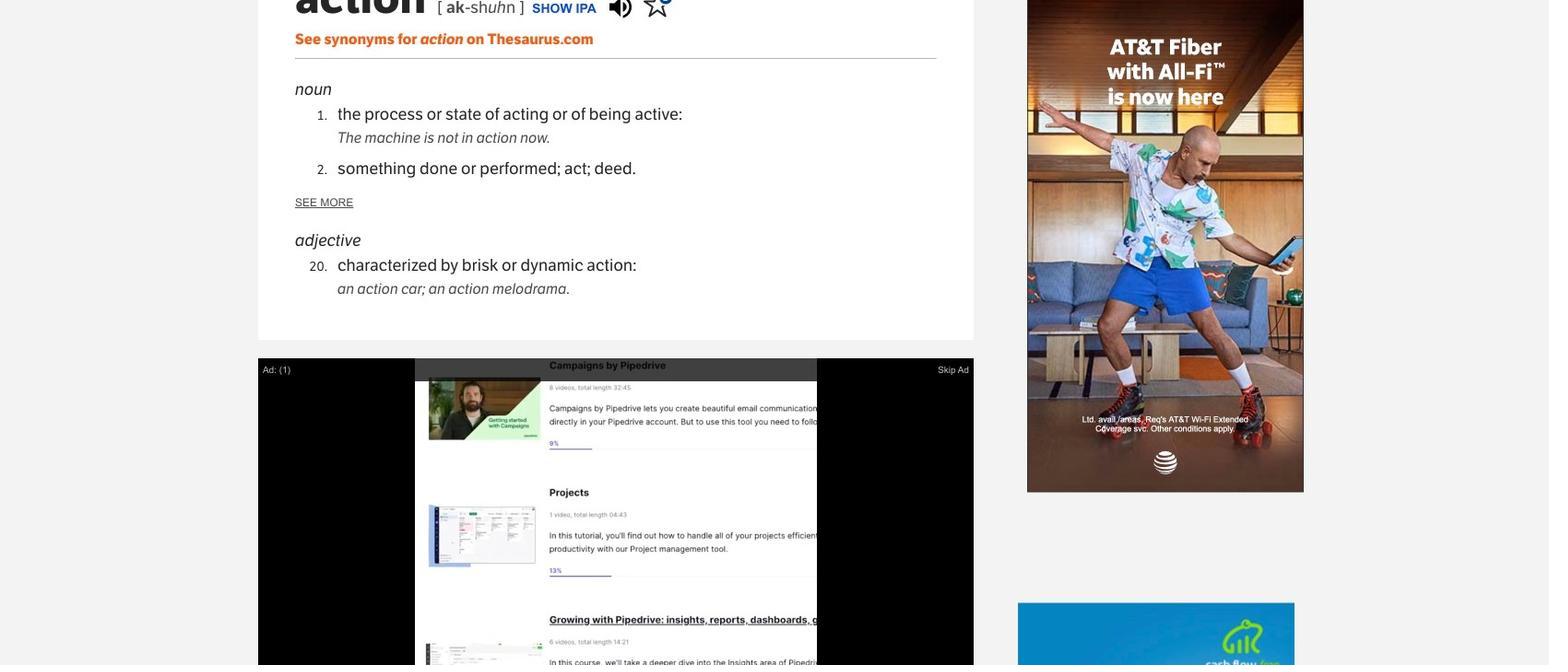 Task type: describe. For each thing, give the bounding box(es) containing it.
advertisement element
[[1027, 0, 1304, 493]]

video player region
[[258, 359, 974, 666]]



Task type: vqa. For each thing, say whether or not it's contained in the screenshot.
Advertisement element
yes



